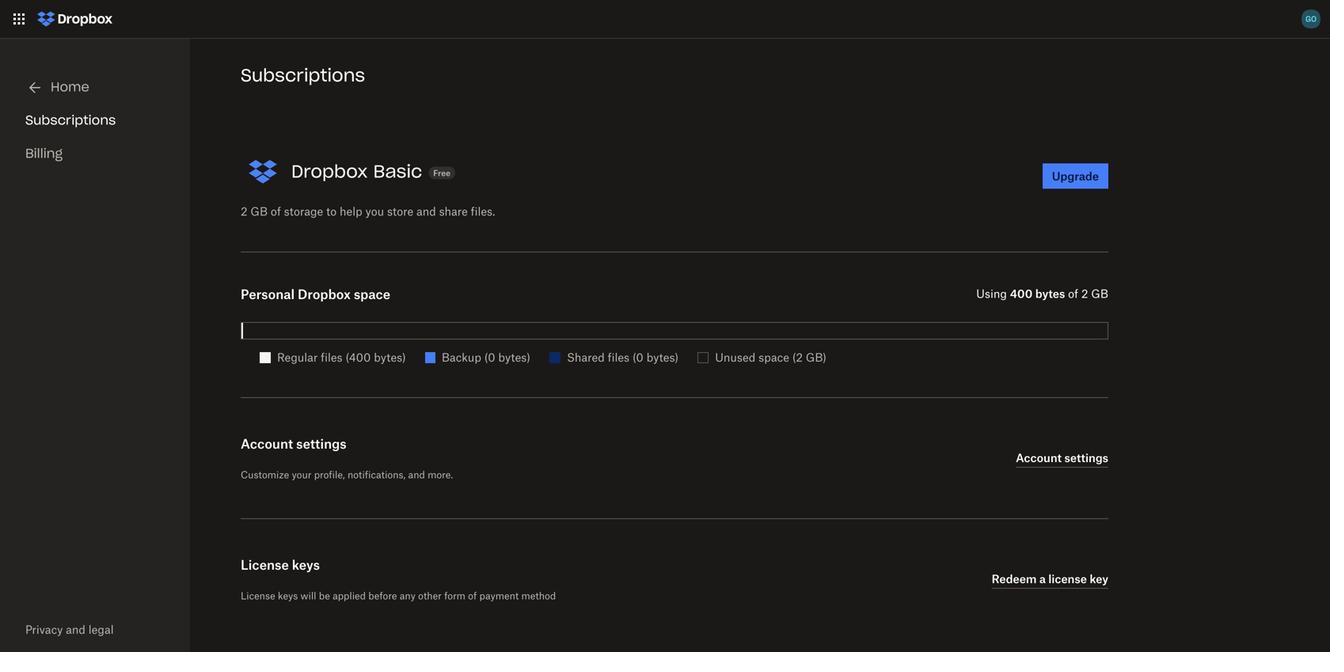Task type: vqa. For each thing, say whether or not it's contained in the screenshot.
right space
yes



Task type: describe. For each thing, give the bounding box(es) containing it.
privacy
[[25, 623, 63, 637]]

0 horizontal spatial settings
[[296, 436, 347, 452]]

1 horizontal spatial account settings
[[1016, 451, 1109, 465]]

0 horizontal spatial account settings
[[241, 436, 347, 452]]

billing link
[[25, 145, 63, 162]]

1 horizontal spatial 2
[[1082, 287, 1089, 301]]

account inside account settings "button"
[[1016, 451, 1062, 465]]

storage
[[284, 205, 323, 218]]

unused
[[715, 351, 756, 364]]

upgrade button
[[1043, 164, 1109, 189]]

store
[[387, 205, 414, 218]]

license keys will be applied before any other form of payment method
[[241, 590, 556, 602]]

redeem a license key
[[992, 573, 1109, 586]]

gb)
[[806, 351, 827, 364]]

license for license keys
[[241, 558, 289, 573]]

to
[[326, 205, 337, 218]]

0 horizontal spatial 2
[[241, 205, 248, 218]]

account settings button
[[1016, 449, 1109, 468]]

home link
[[25, 78, 89, 97]]

basic
[[373, 160, 422, 183]]

dropbox basic
[[291, 160, 422, 183]]

go button
[[1299, 6, 1324, 32]]

help
[[340, 205, 362, 218]]

privacy and legal
[[25, 623, 114, 637]]

subscriptions link
[[25, 112, 116, 128]]

using
[[977, 287, 1007, 301]]

files for regular
[[321, 351, 343, 364]]

settings inside "button"
[[1065, 451, 1109, 465]]

license
[[1049, 573, 1087, 586]]

bytes
[[1036, 287, 1066, 301]]

billing
[[25, 145, 63, 162]]

1 horizontal spatial space
[[759, 351, 790, 364]]

bytes) for regular files (400 bytes)
[[374, 351, 406, 364]]

redeem
[[992, 573, 1037, 586]]

regular
[[277, 351, 318, 364]]

form
[[444, 590, 466, 602]]

files.
[[471, 205, 495, 218]]

1 vertical spatial and
[[408, 469, 425, 481]]

notifications,
[[348, 469, 406, 481]]

2 (0 from the left
[[633, 351, 644, 364]]

license keys
[[241, 558, 320, 573]]

backup (0 bytes)
[[442, 351, 531, 364]]

2 horizontal spatial of
[[1069, 287, 1079, 301]]



Task type: locate. For each thing, give the bounding box(es) containing it.
more.
[[428, 469, 453, 481]]

your
[[292, 469, 312, 481]]

1 license from the top
[[241, 558, 289, 573]]

gb
[[251, 205, 268, 218], [1092, 287, 1109, 301]]

share
[[439, 205, 468, 218]]

customize your profile, notifications, and more.
[[241, 469, 453, 481]]

1 vertical spatial of
[[1069, 287, 1079, 301]]

method
[[522, 590, 556, 602]]

1 vertical spatial keys
[[278, 590, 298, 602]]

2 horizontal spatial bytes)
[[647, 351, 679, 364]]

2 vertical spatial and
[[66, 623, 86, 637]]

legal
[[89, 623, 114, 637]]

2 bytes) from the left
[[498, 351, 531, 364]]

1 horizontal spatial files
[[608, 351, 630, 364]]

dropbox right personal on the top left of the page
[[298, 287, 351, 302]]

2 license from the top
[[241, 590, 275, 602]]

of right bytes at top
[[1069, 287, 1079, 301]]

1 horizontal spatial settings
[[1065, 451, 1109, 465]]

subscriptions
[[241, 64, 365, 86], [25, 112, 116, 128]]

0 horizontal spatial bytes)
[[374, 351, 406, 364]]

0 horizontal spatial account
[[241, 436, 293, 452]]

bytes)
[[374, 351, 406, 364], [498, 351, 531, 364], [647, 351, 679, 364]]

personal dropbox space
[[241, 287, 391, 302]]

2 vertical spatial of
[[468, 590, 477, 602]]

dropbox up to
[[291, 160, 368, 183]]

shared files (0 bytes)
[[567, 351, 679, 364]]

free
[[433, 168, 451, 178]]

and left the 'more.'
[[408, 469, 425, 481]]

bytes) for shared files (0 bytes)
[[647, 351, 679, 364]]

account
[[241, 436, 293, 452], [1016, 451, 1062, 465]]

2
[[241, 205, 248, 218], [1082, 287, 1089, 301]]

bytes) right backup
[[498, 351, 531, 364]]

account settings
[[241, 436, 347, 452], [1016, 451, 1109, 465]]

2 left storage
[[241, 205, 248, 218]]

keys for license keys
[[292, 558, 320, 573]]

using 400 bytes of 2 gb
[[977, 287, 1109, 301]]

bytes) left unused on the bottom of page
[[647, 351, 679, 364]]

(0 right shared at the left bottom of page
[[633, 351, 644, 364]]

gb left storage
[[251, 205, 268, 218]]

files for shared
[[608, 351, 630, 364]]

0 vertical spatial dropbox
[[291, 160, 368, 183]]

privacy and legal link
[[25, 623, 114, 637]]

you
[[366, 205, 384, 218]]

0 vertical spatial space
[[354, 287, 391, 302]]

space left (2 on the right of the page
[[759, 351, 790, 364]]

license
[[241, 558, 289, 573], [241, 590, 275, 602]]

other
[[418, 590, 442, 602]]

applied
[[333, 590, 366, 602]]

dropbox logo image
[[32, 6, 118, 32]]

keys left will
[[278, 590, 298, 602]]

payment
[[480, 590, 519, 602]]

1 vertical spatial 2
[[1082, 287, 1089, 301]]

key
[[1090, 573, 1109, 586]]

0 vertical spatial gb
[[251, 205, 268, 218]]

0 horizontal spatial (0
[[484, 351, 495, 364]]

space
[[354, 287, 391, 302], [759, 351, 790, 364]]

personal
[[241, 287, 295, 302]]

2 gb of storage to help you store and share files.
[[241, 205, 495, 218]]

profile,
[[314, 469, 345, 481]]

and right store
[[417, 205, 436, 218]]

backup
[[442, 351, 481, 364]]

1 horizontal spatial of
[[468, 590, 477, 602]]

0 vertical spatial keys
[[292, 558, 320, 573]]

1 horizontal spatial bytes)
[[498, 351, 531, 364]]

upgrade
[[1052, 169, 1099, 183]]

keys for license keys will be applied before any other form of payment method
[[278, 590, 298, 602]]

1 horizontal spatial (0
[[633, 351, 644, 364]]

customize
[[241, 469, 289, 481]]

1 vertical spatial subscriptions
[[25, 112, 116, 128]]

400
[[1010, 287, 1033, 301]]

and left legal
[[66, 623, 86, 637]]

will
[[301, 590, 316, 602]]

1 bytes) from the left
[[374, 351, 406, 364]]

settings
[[296, 436, 347, 452], [1065, 451, 1109, 465]]

1 horizontal spatial account
[[1016, 451, 1062, 465]]

be
[[319, 590, 330, 602]]

of right form
[[468, 590, 477, 602]]

0 horizontal spatial of
[[271, 205, 281, 218]]

of left storage
[[271, 205, 281, 218]]

bytes) right (400
[[374, 351, 406, 364]]

0 horizontal spatial gb
[[251, 205, 268, 218]]

space up (400
[[354, 287, 391, 302]]

go
[[1306, 14, 1317, 24]]

1 files from the left
[[321, 351, 343, 364]]

license for license keys will be applied before any other form of payment method
[[241, 590, 275, 602]]

(2
[[793, 351, 803, 364]]

0 vertical spatial license
[[241, 558, 289, 573]]

keys
[[292, 558, 320, 573], [278, 590, 298, 602]]

0 vertical spatial subscriptions
[[241, 64, 365, 86]]

dropbox
[[291, 160, 368, 183], [298, 287, 351, 302]]

0 horizontal spatial subscriptions
[[25, 112, 116, 128]]

any
[[400, 590, 416, 602]]

2 right bytes at top
[[1082, 287, 1089, 301]]

of
[[271, 205, 281, 218], [1069, 287, 1079, 301], [468, 590, 477, 602]]

(0
[[484, 351, 495, 364], [633, 351, 644, 364]]

1 vertical spatial gb
[[1092, 287, 1109, 301]]

0 vertical spatial of
[[271, 205, 281, 218]]

0 horizontal spatial files
[[321, 351, 343, 364]]

home
[[51, 79, 89, 95]]

1 horizontal spatial gb
[[1092, 287, 1109, 301]]

shared
[[567, 351, 605, 364]]

3 bytes) from the left
[[647, 351, 679, 364]]

0 vertical spatial and
[[417, 205, 436, 218]]

and
[[417, 205, 436, 218], [408, 469, 425, 481], [66, 623, 86, 637]]

a
[[1040, 573, 1046, 586]]

1 horizontal spatial subscriptions
[[241, 64, 365, 86]]

regular files (400 bytes)
[[277, 351, 406, 364]]

before
[[369, 590, 397, 602]]

(0 right backup
[[484, 351, 495, 364]]

unused space (2 gb)
[[715, 351, 827, 364]]

gb right bytes at top
[[1092, 287, 1109, 301]]

0 horizontal spatial space
[[354, 287, 391, 302]]

2 files from the left
[[608, 351, 630, 364]]

1 vertical spatial space
[[759, 351, 790, 364]]

0 vertical spatial 2
[[241, 205, 248, 218]]

1 vertical spatial dropbox
[[298, 287, 351, 302]]

keys up will
[[292, 558, 320, 573]]

files right shared at the left bottom of page
[[608, 351, 630, 364]]

(400
[[346, 351, 371, 364]]

files left (400
[[321, 351, 343, 364]]

files
[[321, 351, 343, 364], [608, 351, 630, 364]]

redeem a license key button
[[992, 570, 1109, 589]]

1 vertical spatial license
[[241, 590, 275, 602]]

1 (0 from the left
[[484, 351, 495, 364]]



